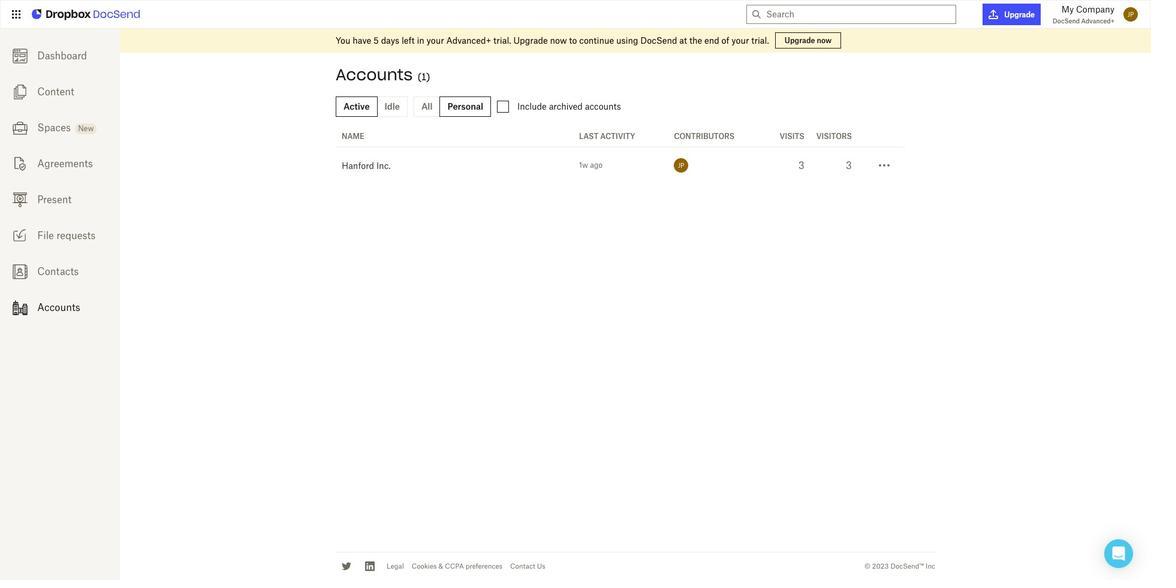 Task type: describe. For each thing, give the bounding box(es) containing it.
accounts for accounts
[[37, 302, 80, 314]]

dashboard link
[[0, 38, 120, 74]]

content link
[[0, 74, 120, 110]]

cookies
[[412, 562, 437, 571]]

name
[[342, 132, 365, 141]]

0 horizontal spatial now
[[550, 35, 567, 46]]

agreements
[[37, 158, 93, 170]]

idle
[[385, 101, 400, 112]]

file requests
[[37, 230, 96, 242]]

you
[[336, 35, 351, 46]]

personal button
[[440, 97, 491, 117]]

receive image
[[12, 228, 27, 243]]

present link
[[0, 182, 120, 218]]

2 trial. from the left
[[752, 35, 769, 46]]

1 vertical spatial advanced+
[[447, 35, 491, 46]]

ago
[[590, 161, 603, 170]]

legal link
[[387, 562, 404, 571]]

(1)
[[418, 71, 430, 83]]

days
[[381, 35, 400, 46]]

requests
[[57, 230, 96, 242]]

accounts
[[585, 101, 621, 112]]

docsend inside the my company docsend advanced+
[[1053, 17, 1080, 25]]

in
[[417, 35, 425, 46]]

jp button
[[1121, 4, 1141, 25]]

include
[[518, 101, 547, 112]]

present
[[37, 194, 72, 206]]

jp inside dropdown button
[[1128, 11, 1134, 18]]

my
[[1062, 4, 1074, 14]]

archived
[[549, 101, 583, 112]]

hanford inc.
[[342, 160, 391, 171]]

1w
[[579, 161, 588, 170]]

hanford inc. link
[[342, 160, 391, 171]]

sidebar contacts image
[[12, 264, 27, 279]]

accounts link
[[0, 290, 120, 326]]

sidebar documents image
[[12, 84, 27, 99]]

docsend™
[[891, 562, 924, 571]]

activity
[[601, 132, 636, 141]]

advanced+ inside the my company docsend advanced+
[[1082, 17, 1115, 25]]

ccpa
[[445, 562, 464, 571]]

company
[[1077, 4, 1115, 14]]

0 horizontal spatial jp
[[678, 162, 685, 169]]

inc
[[926, 562, 936, 571]]

all
[[422, 101, 433, 112]]

&
[[439, 562, 443, 571]]

contact
[[510, 562, 536, 571]]

file requests link
[[0, 218, 120, 254]]

sidebar spaces image
[[12, 120, 27, 135]]



Task type: locate. For each thing, give the bounding box(es) containing it.
visits
[[780, 132, 805, 141]]

jp right company
[[1128, 11, 1134, 18]]

legal
[[387, 562, 404, 571]]

sidebar present image
[[12, 192, 27, 207]]

Search text field
[[767, 5, 952, 23]]

1 vertical spatial jp
[[678, 162, 685, 169]]

visitors
[[817, 132, 852, 141]]

idle button
[[377, 97, 408, 117]]

©
[[865, 562, 871, 571]]

inc.
[[377, 160, 391, 171]]

upgrade button
[[983, 4, 1041, 25]]

1 trial. from the left
[[494, 35, 511, 46]]

accounts down 5
[[336, 65, 413, 85]]

2 horizontal spatial upgrade
[[1005, 10, 1035, 19]]

accounts
[[336, 65, 413, 85], [37, 302, 80, 314]]

checkbox unchecked image
[[497, 101, 509, 113]]

0 horizontal spatial your
[[427, 35, 444, 46]]

1 horizontal spatial trial.
[[752, 35, 769, 46]]

upgrade
[[1005, 10, 1035, 19], [514, 35, 548, 46], [785, 36, 815, 45]]

0 vertical spatial jp
[[1128, 11, 1134, 18]]

1 horizontal spatial now
[[817, 36, 832, 45]]

last activity
[[579, 132, 636, 141]]

contributors
[[674, 132, 735, 141]]

3 down 'visitors'
[[846, 160, 852, 172]]

advanced+ right in
[[447, 35, 491, 46]]

1 your from the left
[[427, 35, 444, 46]]

continue
[[580, 35, 614, 46]]

1 horizontal spatial docsend
[[1053, 17, 1080, 25]]

accounts (1)
[[336, 65, 430, 85]]

2 your from the left
[[732, 35, 749, 46]]

0 vertical spatial advanced+
[[1082, 17, 1115, 25]]

jp
[[1128, 11, 1134, 18], [678, 162, 685, 169]]

hanford
[[342, 160, 374, 171]]

advanced+ down company
[[1082, 17, 1115, 25]]

0 horizontal spatial advanced+
[[447, 35, 491, 46]]

your
[[427, 35, 444, 46], [732, 35, 749, 46]]

the
[[690, 35, 703, 46]]

accounts down contacts
[[37, 302, 80, 314]]

sidebar accounts image
[[12, 300, 27, 315]]

options menu image
[[878, 158, 892, 173]]

3
[[799, 160, 805, 172], [846, 160, 852, 172]]

personal
[[448, 101, 483, 112]]

1 horizontal spatial accounts
[[336, 65, 413, 85]]

upgrade now
[[785, 36, 832, 45]]

0 vertical spatial accounts
[[336, 65, 413, 85]]

file
[[37, 230, 54, 242]]

cookies & ccpa preferences link
[[412, 562, 503, 571]]

docsend
[[1053, 17, 1080, 25], [641, 35, 678, 46]]

dashboard
[[37, 50, 87, 62]]

trial.
[[494, 35, 511, 46], [752, 35, 769, 46]]

1 horizontal spatial jp
[[1128, 11, 1134, 18]]

0 horizontal spatial trial.
[[494, 35, 511, 46]]

active
[[344, 101, 370, 112]]

end
[[705, 35, 720, 46]]

last
[[579, 132, 599, 141]]

sidebar dashboard image
[[12, 48, 27, 63]]

docsend down my
[[1053, 17, 1080, 25]]

0 horizontal spatial 3
[[799, 160, 805, 172]]

your right of
[[732, 35, 749, 46]]

your right in
[[427, 35, 444, 46]]

to
[[569, 35, 577, 46]]

contacts link
[[0, 254, 120, 290]]

preferences
[[466, 562, 503, 571]]

1 horizontal spatial upgrade
[[785, 36, 815, 45]]

now
[[550, 35, 567, 46], [817, 36, 832, 45]]

2023
[[873, 562, 889, 571]]

accounts for accounts (1)
[[336, 65, 413, 85]]

using
[[617, 35, 639, 46]]

you have 5 days left in your advanced+ trial. upgrade now to continue using docsend at the end of your trial.
[[336, 35, 769, 46]]

my company docsend advanced+
[[1053, 4, 1115, 25]]

now down search text field
[[817, 36, 832, 45]]

now left to on the top of page
[[550, 35, 567, 46]]

upgrade inside button
[[1005, 10, 1035, 19]]

upgrade now link
[[775, 32, 842, 49]]

1 3 from the left
[[799, 160, 805, 172]]

0 horizontal spatial accounts
[[37, 302, 80, 314]]

5
[[374, 35, 379, 46]]

0 horizontal spatial docsend
[[641, 35, 678, 46]]

at
[[680, 35, 687, 46]]

1 horizontal spatial 3
[[846, 160, 852, 172]]

2 3 from the left
[[846, 160, 852, 172]]

spaces new
[[37, 122, 94, 134]]

all button
[[414, 97, 441, 117]]

1 horizontal spatial your
[[732, 35, 749, 46]]

have
[[353, 35, 371, 46]]

contact us
[[510, 562, 546, 571]]

jp down contributors
[[678, 162, 685, 169]]

agreements link
[[0, 146, 120, 182]]

© 2023 docsend™ inc
[[865, 562, 936, 571]]

spaces
[[37, 122, 71, 134]]

of
[[722, 35, 730, 46]]

content
[[37, 86, 74, 98]]

upgrade for upgrade
[[1005, 10, 1035, 19]]

0 horizontal spatial upgrade
[[514, 35, 548, 46]]

upgrade for upgrade now
[[785, 36, 815, 45]]

contacts
[[37, 266, 79, 278]]

upgrade image
[[989, 10, 999, 19]]

left
[[402, 35, 415, 46]]

active button
[[336, 97, 378, 117]]

1w ago
[[579, 161, 603, 170]]

0 vertical spatial docsend
[[1053, 17, 1080, 25]]

cookies & ccpa preferences
[[412, 562, 503, 571]]

1 horizontal spatial advanced+
[[1082, 17, 1115, 25]]

1 vertical spatial docsend
[[641, 35, 678, 46]]

advanced+
[[1082, 17, 1115, 25], [447, 35, 491, 46]]

contact us link
[[510, 562, 546, 571]]

3 down visits
[[799, 160, 805, 172]]

sidebar ndas image
[[12, 156, 27, 171]]

1 vertical spatial accounts
[[37, 302, 80, 314]]

include archived accounts
[[518, 101, 621, 112]]

new
[[78, 124, 94, 133]]

docsend left at at the top of the page
[[641, 35, 678, 46]]

us
[[537, 562, 546, 571]]



Task type: vqa. For each thing, say whether or not it's contained in the screenshot.
using
yes



